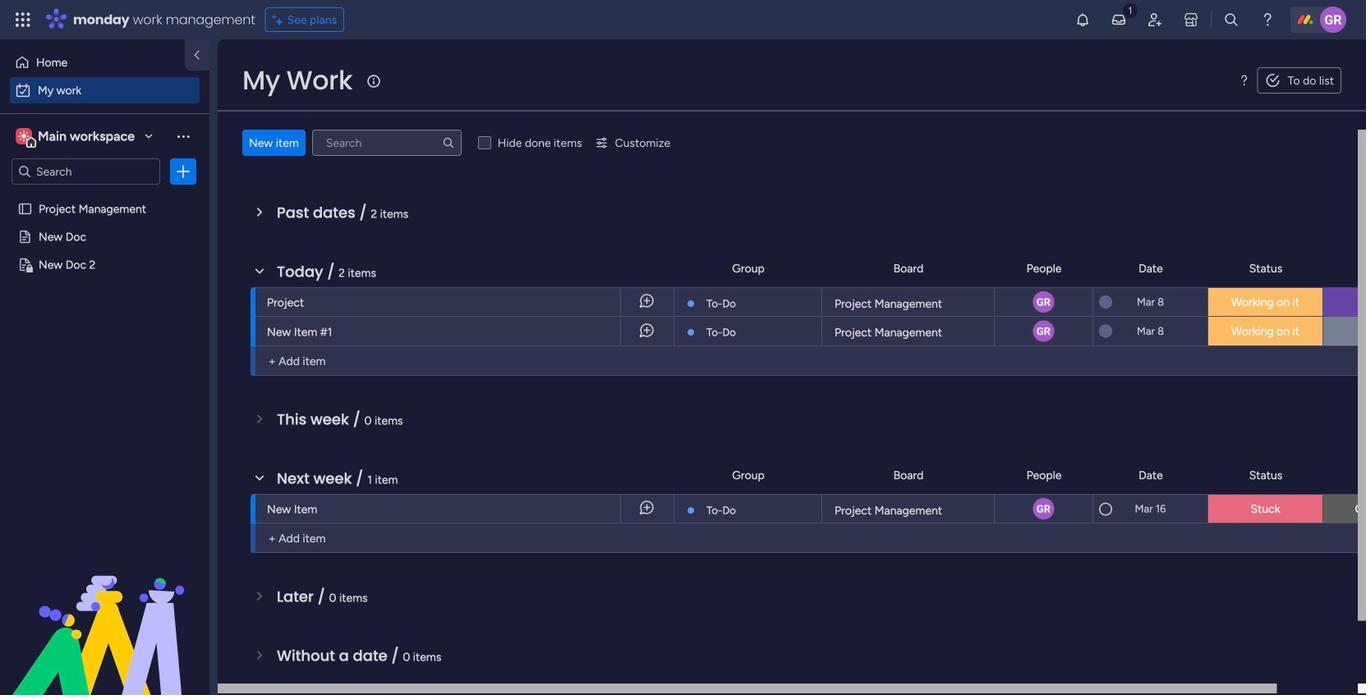 Task type: vqa. For each thing, say whether or not it's contained in the screenshot.
the bottom do
no



Task type: locate. For each thing, give the bounding box(es) containing it.
lottie animation element
[[0, 530, 210, 696]]

None search field
[[312, 130, 462, 156]]

0 vertical spatial option
[[10, 49, 175, 76]]

menu image
[[1238, 74, 1251, 87]]

list box
[[0, 192, 210, 501]]

1 workspace image from the left
[[16, 127, 32, 145]]

public board image
[[17, 201, 33, 217], [17, 229, 33, 245]]

option
[[10, 49, 175, 76], [10, 77, 200, 104], [0, 194, 210, 198]]

search image
[[442, 136, 455, 150]]

see plans image
[[273, 10, 287, 29]]

1 vertical spatial public board image
[[17, 229, 33, 245]]

greg robinson image
[[1032, 290, 1056, 315]]

2 workspace image from the left
[[18, 127, 30, 145]]

0 vertical spatial public board image
[[17, 201, 33, 217]]

workspace selection element
[[16, 127, 137, 148]]

1 vertical spatial option
[[10, 77, 200, 104]]

private board image
[[17, 257, 33, 273]]

1 image
[[1123, 1, 1138, 19]]

select product image
[[15, 12, 31, 28]]

workspace image
[[16, 127, 32, 145], [18, 127, 30, 145]]

workspace options image
[[175, 128, 191, 144]]

update feed image
[[1111, 12, 1127, 28]]

invite members image
[[1147, 12, 1163, 28]]

Filter dashboard by text search field
[[312, 130, 462, 156]]



Task type: describe. For each thing, give the bounding box(es) containing it.
2 vertical spatial option
[[0, 194, 210, 198]]

monday marketplace image
[[1183, 12, 1200, 28]]

1 public board image from the top
[[17, 201, 33, 217]]

help image
[[1260, 12, 1276, 28]]

Search in workspace field
[[35, 162, 137, 181]]

notifications image
[[1075, 12, 1091, 28]]

lottie animation image
[[0, 530, 210, 696]]

options image
[[175, 164, 191, 180]]

2 public board image from the top
[[17, 229, 33, 245]]

search everything image
[[1223, 12, 1240, 28]]

greg robinson image
[[1320, 7, 1347, 33]]



